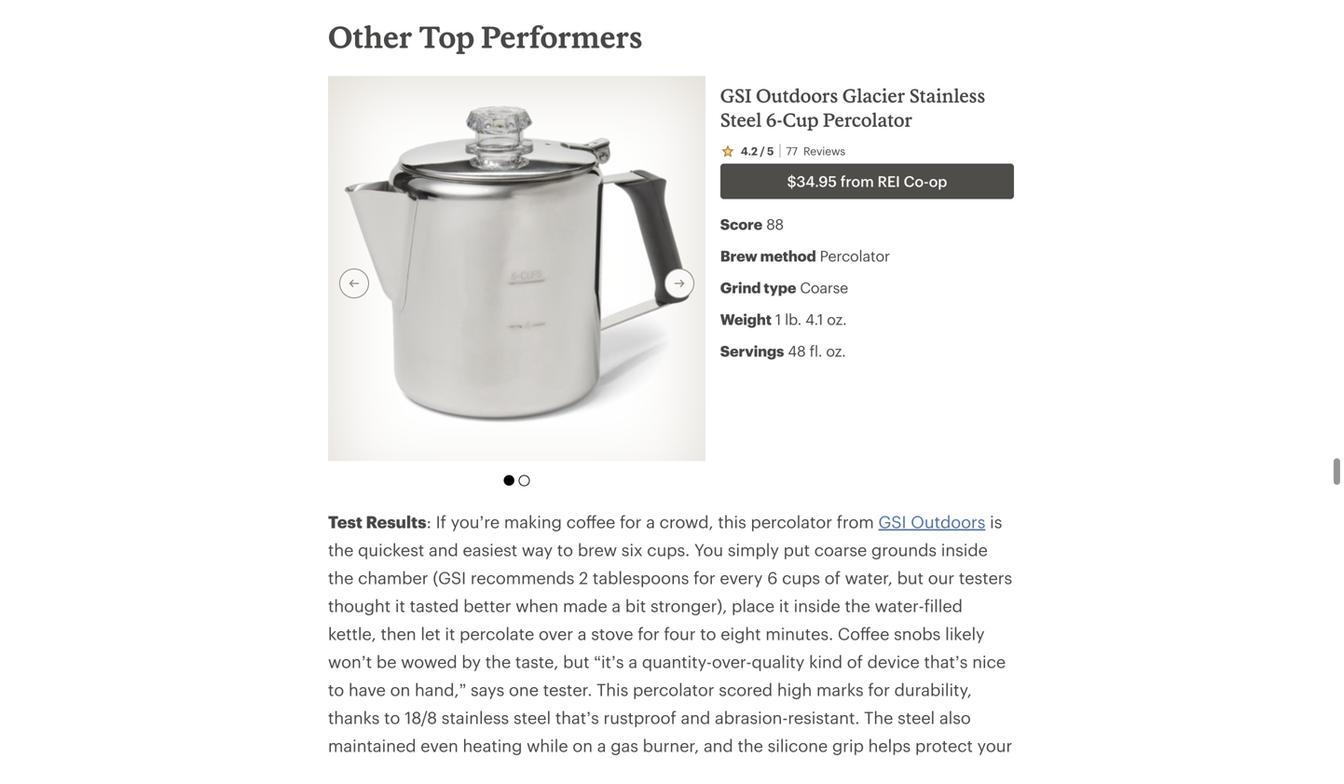 Task type: locate. For each thing, give the bounding box(es) containing it.
oz. right 4.1 at right top
[[827, 310, 847, 328]]

weight
[[721, 310, 772, 328]]

steel down durability,
[[898, 708, 935, 728]]

but up the tester.
[[563, 652, 590, 672]]

1 steel from the left
[[514, 708, 551, 728]]

also
[[940, 708, 971, 728]]

steel down one
[[514, 708, 551, 728]]

four
[[664, 624, 696, 644]]

on right while
[[573, 736, 593, 755]]

score 88
[[721, 215, 784, 233]]

that's down the tester.
[[556, 708, 599, 728]]

and up burner,
[[681, 708, 711, 728]]

outdoors inside gsi outdoors glacier stainless steel 6-cup percolator
[[756, 84, 839, 106]]

co-
[[904, 172, 929, 190]]

gsi inside gsi outdoors glacier stainless steel 6-cup percolator
[[721, 84, 752, 106]]

minutes.
[[766, 624, 834, 644]]

0 vertical spatial outdoors
[[756, 84, 839, 106]]

gsi outdoors glacier stainless steel 6-cup percolator
[[721, 84, 986, 130]]

that's
[[925, 652, 968, 672], [556, 708, 599, 728]]

on down be
[[390, 680, 410, 700]]

outdoors left 'is'
[[911, 512, 986, 532]]

0 vertical spatial and
[[429, 540, 459, 560]]

1 horizontal spatial of
[[847, 652, 863, 672]]

when
[[516, 596, 559, 616]]

coarse
[[815, 540, 867, 560]]

coffee
[[567, 512, 616, 532]]

and down abrasion-
[[704, 736, 734, 755]]

percolator up put
[[751, 512, 833, 532]]

to right way
[[557, 540, 574, 560]]

that's up durability,
[[925, 652, 968, 672]]

0 horizontal spatial that's
[[556, 708, 599, 728]]

it right let
[[445, 624, 455, 644]]

type
[[764, 279, 797, 296]]

of right kind
[[847, 652, 863, 672]]

won't
[[328, 652, 372, 672]]

results
[[366, 512, 427, 532]]

likely
[[946, 624, 985, 644]]

0 vertical spatial inside
[[942, 540, 988, 560]]

from left rei
[[841, 172, 874, 190]]

outdoors up cup
[[756, 84, 839, 106]]

it up then on the left bottom of page
[[395, 596, 406, 616]]

0 vertical spatial of
[[825, 568, 841, 588]]

to
[[557, 540, 574, 560], [701, 624, 717, 644], [328, 680, 344, 700], [384, 708, 400, 728]]

percolator inside is the quickest and easiest way to brew six cups. you simply put coarse grounds inside the chamber (gsi recommends 2 tablespoons for every 6 cups of water, but our testers thought it tasted better when made a bit stronger), place it inside the water-filled kettle, then let it percolate over a stove for four to eight minutes. coffee snobs likely won't be wowed by the taste, but "it's a quantity-over-quality kind of device that's nice to have on hand," says one tester. this percolator scored high marks for durability, thanks to 18/8 stainless steel that's rustproof and abrasion-resistant. the steel also maintained even heating while on a gas burner, and the silicone grip helps prot
[[633, 680, 715, 700]]

0 horizontal spatial steel
[[514, 708, 551, 728]]

fl.
[[810, 342, 823, 359]]

0 vertical spatial gsi
[[721, 84, 752, 106]]

kind
[[809, 652, 843, 672]]

0 horizontal spatial inside
[[794, 596, 841, 616]]

1 vertical spatial percolator
[[633, 680, 715, 700]]

77
[[786, 144, 798, 158]]

0 vertical spatial but
[[898, 568, 924, 588]]

gsi up steel
[[721, 84, 752, 106]]

gsi outdoors link
[[879, 512, 986, 532]]

oz.
[[827, 310, 847, 328], [826, 342, 846, 359]]

1 horizontal spatial that's
[[925, 652, 968, 672]]

test
[[328, 512, 363, 532]]

1 horizontal spatial on
[[573, 736, 593, 755]]

thought
[[328, 596, 391, 616]]

abrasion-
[[715, 708, 788, 728]]

percolator down glacier
[[823, 109, 913, 130]]

0 vertical spatial percolator
[[823, 109, 913, 130]]

1 vertical spatial and
[[681, 708, 711, 728]]

percolate
[[460, 624, 535, 644]]

1 vertical spatial of
[[847, 652, 863, 672]]

helps
[[869, 736, 911, 755]]

stronger),
[[651, 596, 728, 616]]

simply
[[728, 540, 779, 560]]

grip
[[833, 736, 864, 755]]

from up coarse
[[837, 512, 874, 532]]

a right over
[[578, 624, 587, 644]]

then
[[381, 624, 416, 644]]

percolator
[[823, 109, 913, 130], [820, 247, 890, 264]]

1 horizontal spatial gsi
[[879, 512, 907, 532]]

oz. right fl.
[[826, 342, 846, 359]]

marks
[[817, 680, 864, 700]]

you're
[[451, 512, 500, 532]]

a left gas
[[597, 736, 607, 755]]

grounds
[[872, 540, 937, 560]]

and down if
[[429, 540, 459, 560]]

gsi up grounds
[[879, 512, 907, 532]]

inside up testers
[[942, 540, 988, 560]]

1 horizontal spatial percolator
[[751, 512, 833, 532]]

the right by
[[486, 652, 511, 672]]

0 horizontal spatial gsi
[[721, 84, 752, 106]]

4.1
[[806, 310, 824, 328]]

taste,
[[516, 652, 559, 672]]

servings 48 fl. oz.
[[721, 342, 846, 359]]

0 horizontal spatial but
[[563, 652, 590, 672]]

1 vertical spatial oz.
[[826, 342, 846, 359]]

0 vertical spatial that's
[[925, 652, 968, 672]]

$34.95 from rei co-op
[[787, 172, 948, 190]]

better
[[464, 596, 511, 616]]

tablespoons
[[593, 568, 689, 588]]

it right place
[[779, 596, 790, 616]]

inside
[[942, 540, 988, 560], [794, 596, 841, 616]]

to right four
[[701, 624, 717, 644]]

recommends
[[471, 568, 575, 588]]

quickest
[[358, 540, 424, 560]]

1 vertical spatial inside
[[794, 596, 841, 616]]

heating
[[463, 736, 522, 755]]

next image image
[[672, 276, 687, 291]]

testers
[[959, 568, 1013, 588]]

hand,"
[[415, 680, 466, 700]]

the
[[328, 540, 354, 560], [328, 568, 354, 588], [845, 596, 871, 616], [486, 652, 511, 672], [738, 736, 764, 755]]

from
[[841, 172, 874, 190], [837, 512, 874, 532]]

our
[[928, 568, 955, 588]]

stove
[[591, 624, 634, 644]]

2 horizontal spatial it
[[779, 596, 790, 616]]

1 vertical spatial gsi
[[879, 512, 907, 532]]

on
[[390, 680, 410, 700], [573, 736, 593, 755]]

a left the "bit"
[[612, 596, 621, 616]]

0 horizontal spatial percolator
[[633, 680, 715, 700]]

tester.
[[543, 680, 592, 700]]

and
[[429, 540, 459, 560], [681, 708, 711, 728], [704, 736, 734, 755]]

but down grounds
[[898, 568, 924, 588]]

of down coarse
[[825, 568, 841, 588]]

inside down cups
[[794, 596, 841, 616]]

0 vertical spatial percolator
[[751, 512, 833, 532]]

0 horizontal spatial of
[[825, 568, 841, 588]]

1 vertical spatial that's
[[556, 708, 599, 728]]

the down test
[[328, 540, 354, 560]]

percolator up 'coarse'
[[820, 247, 890, 264]]

:
[[427, 512, 432, 532]]

0 vertical spatial oz.
[[827, 310, 847, 328]]

for
[[620, 512, 642, 532], [694, 568, 716, 588], [638, 624, 660, 644], [868, 680, 890, 700]]

percolator down quantity-
[[633, 680, 715, 700]]

0 horizontal spatial outdoors
[[756, 84, 839, 106]]

percolator inside gsi outdoors glacier stainless steel 6-cup percolator
[[823, 109, 913, 130]]

18/8
[[405, 708, 437, 728]]

1 horizontal spatial steel
[[898, 708, 935, 728]]

1 vertical spatial but
[[563, 652, 590, 672]]

steel
[[514, 708, 551, 728], [898, 708, 935, 728]]

lb.
[[785, 310, 802, 328]]

water,
[[845, 568, 893, 588]]

over
[[539, 624, 573, 644]]

quality
[[752, 652, 805, 672]]

the up thought
[[328, 568, 354, 588]]

0 vertical spatial on
[[390, 680, 410, 700]]

a
[[646, 512, 655, 532], [612, 596, 621, 616], [578, 624, 587, 644], [629, 652, 638, 672], [597, 736, 607, 755]]

1 horizontal spatial inside
[[942, 540, 988, 560]]

1 horizontal spatial it
[[445, 624, 455, 644]]

chamber
[[358, 568, 429, 588]]

2 steel from the left
[[898, 708, 935, 728]]

scored
[[719, 680, 773, 700]]

maintained
[[328, 736, 416, 755]]

image carousel region
[[328, 76, 706, 491]]

"it's
[[594, 652, 624, 672]]

1 horizontal spatial outdoors
[[911, 512, 986, 532]]



Task type: describe. For each thing, give the bounding box(es) containing it.
other
[[328, 19, 412, 54]]

bit
[[626, 596, 646, 616]]

weight 1 lb. 4.1 oz.
[[721, 310, 847, 328]]

this
[[597, 680, 629, 700]]

resistant.
[[788, 708, 860, 728]]

test results : if you're making coffee for a crowd, this percolator from gsi outdoors
[[328, 512, 986, 532]]

glacier stainless steel 6-cup percolator image
[[344, 106, 690, 424]]

1 vertical spatial outdoors
[[911, 512, 986, 532]]

6-
[[766, 109, 783, 130]]

high
[[778, 680, 812, 700]]

way
[[522, 540, 553, 560]]

brew
[[721, 247, 758, 264]]

servings
[[721, 342, 784, 359]]

making
[[504, 512, 562, 532]]

thanks
[[328, 708, 380, 728]]

if
[[436, 512, 446, 532]]

score
[[721, 215, 763, 233]]

rei
[[878, 172, 901, 190]]

place
[[732, 596, 775, 616]]

device
[[868, 652, 920, 672]]

this
[[718, 512, 747, 532]]

77 reviews
[[786, 144, 846, 158]]

is the quickest and easiest way to brew six cups. you simply put coarse grounds inside the chamber (gsi recommends 2 tablespoons for every 6 cups of water, but our testers thought it tasted better when made a bit stronger), place it inside the water-filled kettle, then let it percolate over a stove for four to eight minutes. coffee snobs likely won't be wowed by the taste, but "it's a quantity-over-quality kind of device that's nice to have on hand," says one tester. this percolator scored high marks for durability, thanks to 18/8 stainless steel that's rustproof and abrasion-resistant. the steel also maintained even heating while on a gas burner, and the silicone grip helps prot
[[328, 512, 1013, 758]]

$34.95
[[787, 172, 837, 190]]

over-
[[712, 652, 752, 672]]

quantity-
[[642, 652, 712, 672]]

brew method percolator
[[721, 247, 890, 264]]

coffee
[[838, 624, 890, 644]]

a right "it's
[[629, 652, 638, 672]]

while
[[527, 736, 568, 755]]

cup
[[783, 109, 819, 130]]

(gsi
[[433, 568, 466, 588]]

is
[[990, 512, 1003, 532]]

kettle,
[[328, 624, 376, 644]]

easiest
[[463, 540, 518, 560]]

crowd,
[[660, 512, 714, 532]]

burner,
[[643, 736, 700, 755]]

rustproof
[[604, 708, 677, 728]]

op
[[929, 172, 948, 190]]

gas
[[611, 736, 639, 755]]

the
[[865, 708, 894, 728]]

previous image image
[[347, 276, 362, 291]]

a up cups.
[[646, 512, 655, 532]]

for up the at bottom right
[[868, 680, 890, 700]]

nice
[[973, 652, 1006, 672]]

1
[[776, 310, 781, 328]]

$34.95 from rei co-op link
[[721, 164, 1014, 199]]

2
[[579, 568, 589, 588]]

grind type coarse
[[721, 279, 849, 296]]

eight
[[721, 624, 761, 644]]

glacier
[[843, 84, 906, 106]]

for up six
[[620, 512, 642, 532]]

six
[[622, 540, 643, 560]]

48
[[788, 342, 806, 359]]

cups
[[782, 568, 821, 588]]

stainless
[[442, 708, 509, 728]]

durability,
[[895, 680, 972, 700]]

the down abrasion-
[[738, 736, 764, 755]]

for down the "bit"
[[638, 624, 660, 644]]

1 vertical spatial from
[[837, 512, 874, 532]]

to left 18/8
[[384, 708, 400, 728]]

1 vertical spatial on
[[573, 736, 593, 755]]

grind
[[721, 279, 761, 296]]

wowed
[[401, 652, 457, 672]]

you
[[695, 540, 724, 560]]

1 vertical spatial percolator
[[820, 247, 890, 264]]

let
[[421, 624, 441, 644]]

2 vertical spatial and
[[704, 736, 734, 755]]

performers
[[481, 19, 643, 54]]

top
[[419, 19, 475, 54]]

snobs
[[894, 624, 941, 644]]

by
[[462, 652, 481, 672]]

says
[[471, 680, 505, 700]]

steel
[[721, 109, 762, 130]]

other top performers
[[328, 19, 643, 54]]

to left the have
[[328, 680, 344, 700]]

the up coffee
[[845, 596, 871, 616]]

0 horizontal spatial on
[[390, 680, 410, 700]]

tasted
[[410, 596, 459, 616]]

4.2
[[741, 144, 758, 158]]

have
[[349, 680, 386, 700]]

every
[[720, 568, 763, 588]]

88
[[767, 215, 784, 233]]

6
[[768, 568, 778, 588]]

for down you
[[694, 568, 716, 588]]

method
[[761, 247, 816, 264]]

silicone
[[768, 736, 828, 755]]

made
[[563, 596, 608, 616]]

water-
[[875, 596, 925, 616]]

be
[[377, 652, 397, 672]]

1 horizontal spatial but
[[898, 568, 924, 588]]

put
[[784, 540, 810, 560]]

0 vertical spatial from
[[841, 172, 874, 190]]

0 horizontal spatial it
[[395, 596, 406, 616]]



Task type: vqa. For each thing, say whether or not it's contained in the screenshot.


